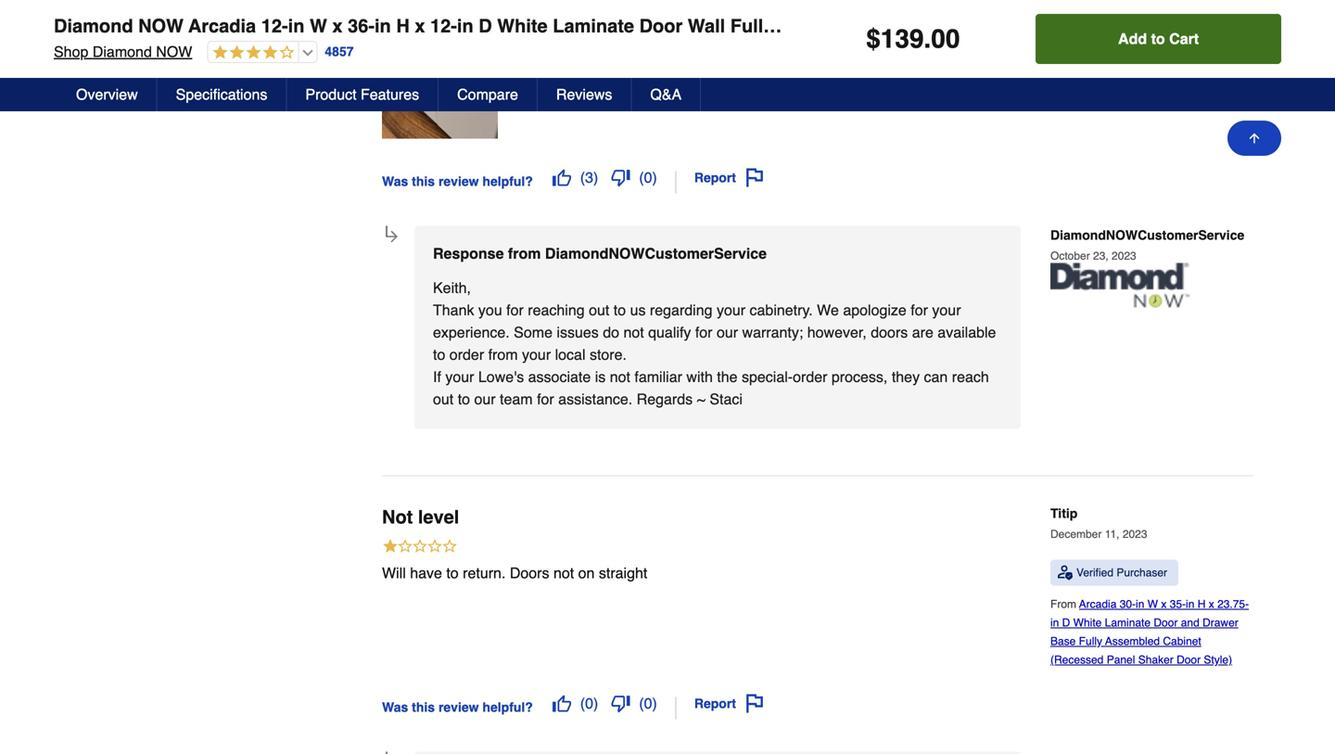 Task type: locate. For each thing, give the bounding box(es) containing it.
1 horizontal spatial fully
[[1079, 635, 1103, 648]]

x up drawer
[[1209, 598, 1215, 611]]

0 vertical spatial (recessed
[[956, 15, 1048, 37]]

1 helpful? from the top
[[483, 174, 533, 189]]

2 helpful? from the top
[[483, 700, 533, 715]]

1 was this review helpful? from the top
[[382, 174, 533, 189]]

1 horizontal spatial arcadia
[[1080, 598, 1117, 611]]

1 thumb down image from the top
[[611, 168, 630, 187]]

to right add
[[1152, 30, 1166, 47]]

1 vertical spatial helpful?
[[483, 700, 533, 715]]

fully right wall
[[731, 15, 774, 37]]

our
[[717, 324, 738, 341], [474, 390, 496, 408]]

reviews
[[556, 86, 612, 103]]

style) right cart at right
[[1224, 15, 1274, 37]]

(recessed for diamond now arcadia 12-in w x 36-in h x 12-in d white laminate door wall fully assembled cabinet (recessed panel shaker door style)
[[956, 15, 1048, 37]]

assembled inside 'arcadia 30-in w x 35-in h x 23.75- in d white laminate door and drawer base fully assembled cabinet (recessed panel shaker door style)'
[[1106, 635, 1160, 648]]

0 vertical spatial thumb down image
[[611, 168, 630, 187]]

available
[[938, 324, 997, 341]]

style) down drawer
[[1204, 653, 1233, 666]]

1 vertical spatial diamondnowcustomerservice
[[545, 245, 767, 262]]

0 vertical spatial h
[[396, 15, 410, 37]]

12-
[[261, 15, 288, 37], [430, 15, 457, 37]]

0 vertical spatial fully
[[731, 15, 774, 37]]

2 thumb down image from the top
[[611, 694, 630, 713]]

(recessed right .
[[956, 15, 1048, 37]]

special-
[[742, 368, 793, 385]]

1 vertical spatial now
[[156, 43, 192, 60]]

1 horizontal spatial d
[[1063, 616, 1071, 629]]

thumb down image for ( 0 )
[[611, 694, 630, 713]]

1 horizontal spatial assembled
[[1106, 635, 1160, 648]]

1 horizontal spatial (recessed
[[1051, 653, 1104, 666]]

do
[[603, 324, 620, 341]]

from
[[508, 245, 541, 262], [488, 346, 518, 363]]

0 horizontal spatial cabinet
[[882, 15, 951, 37]]

report button
[[688, 162, 771, 193], [688, 688, 771, 719]]

diamondnowcustomerservice
[[1051, 228, 1245, 242], [545, 245, 767, 262]]

your right the if
[[445, 368, 474, 385]]

d
[[479, 15, 492, 37], [1063, 616, 1071, 629]]

assembled for wall
[[779, 15, 877, 37]]

1 vertical spatial order
[[793, 368, 828, 385]]

not down us
[[624, 324, 644, 341]]

was this review helpful? for ( 3 )
[[382, 174, 533, 189]]

12- up compare button
[[430, 15, 457, 37]]

0 horizontal spatial our
[[474, 390, 496, 408]]

d up compare
[[479, 15, 492, 37]]

1 vertical spatial fully
[[1079, 635, 1103, 648]]

1 horizontal spatial our
[[717, 324, 738, 341]]

0 horizontal spatial white
[[497, 15, 548, 37]]

style) inside 'arcadia 30-in w x 35-in h x 23.75- in d white laminate door and drawer base fully assembled cabinet (recessed panel shaker door style)'
[[1204, 653, 1233, 666]]

h up and
[[1198, 598, 1206, 611]]

12- up 4 stars image
[[261, 15, 288, 37]]

w left 35-
[[1148, 598, 1158, 611]]

h inside 'arcadia 30-in w x 35-in h x 23.75- in d white laminate door and drawer base fully assembled cabinet (recessed panel shaker door style)'
[[1198, 598, 1206, 611]]

0 vertical spatial our
[[717, 324, 738, 341]]

review for ( 0 )
[[439, 700, 479, 715]]

2 was from the top
[[382, 700, 408, 715]]

1 horizontal spatial white
[[1074, 616, 1102, 629]]

assembled for base
[[1106, 635, 1160, 648]]

23.75-
[[1218, 598, 1249, 611]]

in down purchaser
[[1136, 598, 1145, 611]]

diamondnowcustomerservice up us
[[545, 245, 767, 262]]

flag image for ( 3 )
[[746, 168, 764, 187]]

this for ( 0 )
[[412, 700, 435, 715]]

https://photos us.bazaarvoice.com/photo/2/cghvdg86bg93zxm/2f1c4ba7 544c 537c bee2 2b55789e413f image
[[382, 23, 498, 139]]

0 horizontal spatial assembled
[[779, 15, 877, 37]]

x
[[332, 15, 343, 37], [415, 15, 425, 37], [1162, 598, 1167, 611], [1209, 598, 1215, 611]]

associate
[[528, 368, 591, 385]]

0 vertical spatial order
[[450, 346, 484, 363]]

d inside 'arcadia 30-in w x 35-in h x 23.75- in d white laminate door and drawer base fully assembled cabinet (recessed panel shaker door style)'
[[1063, 616, 1071, 629]]

1 horizontal spatial cabinet
[[1163, 635, 1202, 648]]

product features
[[306, 86, 419, 103]]

w up 4857
[[310, 15, 327, 37]]

thumb down image right ( 3 )
[[611, 168, 630, 187]]

0 horizontal spatial d
[[479, 15, 492, 37]]

2 report from the top
[[695, 696, 736, 711]]

0 vertical spatial shaker
[[1108, 15, 1170, 37]]

1 this from the top
[[412, 174, 435, 189]]

0 horizontal spatial out
[[433, 390, 454, 408]]

0 horizontal spatial panel
[[1054, 15, 1103, 37]]

helpful?
[[483, 174, 533, 189], [483, 700, 533, 715]]

cart
[[1170, 30, 1199, 47]]

(recessed down base at bottom right
[[1051, 653, 1104, 666]]

2 12- from the left
[[430, 15, 457, 37]]

0 vertical spatial flag image
[[746, 168, 764, 187]]

diamondnowcustomerservice up the 23, on the top right of page
[[1051, 228, 1245, 242]]

thumb down image
[[611, 168, 630, 187], [611, 694, 630, 713]]

1 vertical spatial arcadia
[[1080, 598, 1117, 611]]

panel for arcadia 30-in w x 35-in h x 23.75- in d white laminate door and drawer base fully assembled cabinet (recessed panel shaker door style)
[[1107, 653, 1136, 666]]

( 3 )
[[580, 169, 598, 186]]

) for ( 0 ) thumb down image
[[652, 695, 657, 712]]

h right 36-
[[396, 15, 410, 37]]

reviews button
[[538, 78, 632, 111]]

0 horizontal spatial (recessed
[[956, 15, 1048, 37]]

flag image for ( 0 )
[[746, 694, 764, 713]]

0 vertical spatial was this review helpful?
[[382, 174, 533, 189]]

process,
[[832, 368, 888, 385]]

0 vertical spatial panel
[[1054, 15, 1103, 37]]

fully for base
[[1079, 635, 1103, 648]]

response
[[433, 245, 504, 262]]

base
[[1051, 635, 1076, 648]]

for
[[507, 301, 524, 318], [911, 301, 928, 318], [695, 324, 713, 341], [537, 390, 554, 408]]

0 vertical spatial arcadia
[[188, 15, 256, 37]]

1 vertical spatial d
[[1063, 616, 1071, 629]]

panel
[[1054, 15, 1103, 37], [1107, 653, 1136, 666]]

panel left add
[[1054, 15, 1103, 37]]

will
[[382, 564, 406, 581]]

0 horizontal spatial w
[[310, 15, 327, 37]]

d down from
[[1063, 616, 1071, 629]]

order left process,
[[793, 368, 828, 385]]

0 vertical spatial helpful?
[[483, 174, 533, 189]]

report for ( 0 )
[[695, 696, 736, 711]]

0 vertical spatial assembled
[[779, 15, 877, 37]]

cabinet
[[882, 15, 951, 37], [1163, 635, 1202, 648]]

assembled left 139
[[779, 15, 877, 37]]

1 horizontal spatial diamondnowcustomerservice
[[1051, 228, 1245, 242]]

helpful? left thumb up icon
[[483, 700, 533, 715]]

1 vertical spatial white
[[1074, 616, 1102, 629]]

and
[[1181, 616, 1200, 629]]

( 0 ) for ( 3 )
[[639, 169, 657, 186]]

1 vertical spatial h
[[1198, 598, 1206, 611]]

1 vertical spatial 2023
[[1123, 528, 1148, 541]]

2 this from the top
[[412, 700, 435, 715]]

shaker
[[1108, 15, 1170, 37], [1139, 653, 1174, 666]]

2 report button from the top
[[688, 688, 771, 719]]

0 vertical spatial not
[[624, 324, 644, 341]]

) for thumb up image
[[594, 169, 598, 186]]

white up compare button
[[497, 15, 548, 37]]

1 was from the top
[[382, 174, 408, 189]]

cabinet right $
[[882, 15, 951, 37]]

q&a
[[651, 86, 682, 103]]

2023 for diamondnowcustomerservice
[[1112, 249, 1137, 262]]

now up specifications
[[156, 43, 192, 60]]

thumb down image right thumb up icon
[[611, 694, 630, 713]]

2 was this review helpful? from the top
[[382, 700, 533, 715]]

( 0 )
[[639, 169, 657, 186], [580, 695, 598, 712], [639, 695, 657, 712]]

to left us
[[614, 301, 626, 318]]

( 0 ) for ( 0 )
[[639, 695, 657, 712]]

in
[[288, 15, 305, 37], [375, 15, 391, 37], [457, 15, 474, 37], [1136, 598, 1145, 611], [1186, 598, 1195, 611], [1051, 616, 1059, 629]]

1 vertical spatial report
[[695, 696, 736, 711]]

0 vertical spatial out
[[589, 301, 610, 318]]

1 horizontal spatial laminate
[[1105, 616, 1151, 629]]

order
[[450, 346, 484, 363], [793, 368, 828, 385]]

1 vertical spatial cabinet
[[1163, 635, 1202, 648]]

0 horizontal spatial fully
[[731, 15, 774, 37]]

review
[[439, 174, 479, 189], [439, 700, 479, 715]]

fully right base at bottom right
[[1079, 635, 1103, 648]]

diamond up overview
[[93, 43, 152, 60]]

our down lowe's at left
[[474, 390, 496, 408]]

from
[[1051, 598, 1080, 611]]

(recessed
[[956, 15, 1048, 37], [1051, 653, 1104, 666]]

our up the
[[717, 324, 738, 341]]

1 vertical spatial assembled
[[1106, 635, 1160, 648]]

your down some
[[522, 346, 551, 363]]

1 flag image from the top
[[746, 168, 764, 187]]

cabinet inside 'arcadia 30-in w x 35-in h x 23.75- in d white laminate door and drawer base fully assembled cabinet (recessed panel shaker door style)'
[[1163, 635, 1202, 648]]

lowe's
[[478, 368, 524, 385]]

was for ( 3 )
[[382, 174, 408, 189]]

now up shop diamond now
[[138, 15, 184, 37]]

1 horizontal spatial out
[[589, 301, 610, 318]]

now
[[138, 15, 184, 37], [156, 43, 192, 60]]

report button for ( 0 )
[[688, 688, 771, 719]]

your
[[717, 301, 746, 318], [932, 301, 961, 318], [522, 346, 551, 363], [445, 368, 474, 385]]

style) for arcadia 30-in w x 35-in h x 23.75- in d white laminate door and drawer base fully assembled cabinet (recessed panel shaker door style)
[[1204, 653, 1233, 666]]

1 report button from the top
[[688, 162, 771, 193]]

( for thumb up image
[[580, 169, 585, 186]]

2023 right the 23, on the top right of page
[[1112, 249, 1137, 262]]

1 horizontal spatial panel
[[1107, 653, 1136, 666]]

diamond up shop at the left
[[54, 15, 133, 37]]

response from diamondnowcustomerservice
[[433, 245, 767, 262]]

1 vertical spatial shaker
[[1139, 653, 1174, 666]]

0 horizontal spatial 12-
[[261, 15, 288, 37]]

(recessed inside 'arcadia 30-in w x 35-in h x 23.75- in d white laminate door and drawer base fully assembled cabinet (recessed panel shaker door style)'
[[1051, 653, 1104, 666]]

team
[[500, 390, 533, 408]]

1 horizontal spatial 12-
[[430, 15, 457, 37]]

to
[[1152, 30, 1166, 47], [614, 301, 626, 318], [433, 346, 446, 363], [458, 390, 470, 408], [446, 564, 459, 581]]

arcadia up 4 stars image
[[188, 15, 256, 37]]

flag image
[[746, 168, 764, 187], [746, 694, 764, 713]]

panel inside 'arcadia 30-in w x 35-in h x 23.75- in d white laminate door and drawer base fully assembled cabinet (recessed panel shaker door style)'
[[1107, 653, 1136, 666]]

1 vertical spatial thumb down image
[[611, 694, 630, 713]]

add to cart
[[1119, 30, 1199, 47]]

0 vertical spatial report button
[[688, 162, 771, 193]]

assembled
[[779, 15, 877, 37], [1106, 635, 1160, 648]]

laminate up 'reviews'
[[553, 15, 634, 37]]

fully inside 'arcadia 30-in w x 35-in h x 23.75- in d white laminate door and drawer base fully assembled cabinet (recessed panel shaker door style)'
[[1079, 635, 1103, 648]]

(
[[580, 169, 585, 186], [639, 169, 644, 186], [580, 695, 585, 712], [639, 695, 644, 712]]

laminate down 30-
[[1105, 616, 1151, 629]]

0 vertical spatial d
[[479, 15, 492, 37]]

2 review from the top
[[439, 700, 479, 715]]

0 vertical spatial this
[[412, 174, 435, 189]]

0 vertical spatial review
[[439, 174, 479, 189]]

out up do
[[589, 301, 610, 318]]

your up warranty;
[[717, 301, 746, 318]]

1 vertical spatial style)
[[1204, 653, 1233, 666]]

reach
[[952, 368, 989, 385]]

diamondnow_mbci image
[[1051, 263, 1190, 307]]

1 vertical spatial this
[[412, 700, 435, 715]]

0 vertical spatial cabinet
[[882, 15, 951, 37]]

1 vertical spatial (recessed
[[1051, 653, 1104, 666]]

white down from
[[1074, 616, 1102, 629]]

to left the team
[[458, 390, 470, 408]]

was
[[382, 174, 408, 189], [382, 700, 408, 715]]

0 vertical spatial from
[[508, 245, 541, 262]]

order down experience.
[[450, 346, 484, 363]]

arcadia left 30-
[[1080, 598, 1117, 611]]

door down and
[[1177, 653, 1201, 666]]

(recessed for arcadia 30-in w x 35-in h x 23.75- in d white laminate door and drawer base fully assembled cabinet (recessed panel shaker door style)
[[1051, 653, 1104, 666]]

2023 right 11, in the bottom right of the page
[[1123, 528, 1148, 541]]

they
[[892, 368, 920, 385]]

1 vertical spatial diamond
[[93, 43, 152, 60]]

2 vertical spatial not
[[554, 564, 574, 581]]

$
[[866, 24, 881, 54]]

1 horizontal spatial w
[[1148, 598, 1158, 611]]

1 vertical spatial panel
[[1107, 653, 1136, 666]]

arcadia inside 'arcadia 30-in w x 35-in h x 23.75- in d white laminate door and drawer base fully assembled cabinet (recessed panel shaker door style)'
[[1080, 598, 1117, 611]]

1 vertical spatial from
[[488, 346, 518, 363]]

0 vertical spatial laminate
[[553, 15, 634, 37]]

helpful? left thumb up image
[[483, 174, 533, 189]]

1 vertical spatial laminate
[[1105, 616, 1151, 629]]

1 vertical spatial was this review helpful?
[[382, 700, 533, 715]]

thumb up image
[[553, 694, 571, 713]]

0
[[644, 169, 652, 186], [585, 695, 594, 712], [644, 695, 652, 712]]

this
[[412, 174, 435, 189], [412, 700, 435, 715]]

1 report from the top
[[695, 170, 736, 185]]

from right 'response'
[[508, 245, 541, 262]]

0 for ( 3 )
[[644, 169, 652, 186]]

2023 inside titip december 11, 2023
[[1123, 528, 1148, 541]]

assembled down 30-
[[1106, 635, 1160, 648]]

2023 inside diamondnowcustomerservice october 23, 2023
[[1112, 249, 1137, 262]]

0 horizontal spatial arcadia
[[188, 15, 256, 37]]

thank
[[433, 301, 474, 318]]

from up lowe's at left
[[488, 346, 518, 363]]

1 vertical spatial flag image
[[746, 694, 764, 713]]

1 vertical spatial review
[[439, 700, 479, 715]]

panel down 30-
[[1107, 653, 1136, 666]]

2 flag image from the top
[[746, 694, 764, 713]]

review for ( 3 )
[[439, 174, 479, 189]]

not right is
[[610, 368, 631, 385]]

for right you
[[507, 301, 524, 318]]

1 vertical spatial was
[[382, 700, 408, 715]]

not level
[[382, 506, 459, 528]]

arcadia
[[188, 15, 256, 37], [1080, 598, 1117, 611]]

style)
[[1224, 15, 1274, 37], [1204, 653, 1233, 666]]

shaker inside 'arcadia 30-in w x 35-in h x 23.75- in d white laminate door and drawer base fully assembled cabinet (recessed panel shaker door style)'
[[1139, 653, 1174, 666]]

1 vertical spatial w
[[1148, 598, 1158, 611]]

door down 35-
[[1154, 616, 1178, 629]]

verified purchaser icon image
[[1058, 565, 1073, 580]]

regards
[[637, 390, 693, 408]]

white
[[497, 15, 548, 37], [1074, 616, 1102, 629]]

1 horizontal spatial h
[[1198, 598, 1206, 611]]

out down the if
[[433, 390, 454, 408]]

0 vertical spatial 2023
[[1112, 249, 1137, 262]]

report button for ( 3 )
[[688, 162, 771, 193]]

1 vertical spatial report button
[[688, 688, 771, 719]]

1 review from the top
[[439, 174, 479, 189]]

4 stars image
[[208, 45, 294, 62]]

cabinet down and
[[1163, 635, 1202, 648]]

not left on
[[554, 564, 574, 581]]

door
[[640, 15, 683, 37], [1175, 15, 1219, 37], [1154, 616, 1178, 629], [1177, 653, 1201, 666]]

0 vertical spatial now
[[138, 15, 184, 37]]

2023
[[1112, 249, 1137, 262], [1123, 528, 1148, 541]]

laminate
[[553, 15, 634, 37], [1105, 616, 1151, 629]]

helpful? for ( 3 )
[[483, 174, 533, 189]]

december
[[1051, 528, 1102, 541]]

1 vertical spatial our
[[474, 390, 496, 408]]

0 vertical spatial was
[[382, 174, 408, 189]]

0 vertical spatial style)
[[1224, 15, 1274, 37]]

in up base at bottom right
[[1051, 616, 1059, 629]]

0 vertical spatial report
[[695, 170, 736, 185]]

cabinet for wall
[[882, 15, 951, 37]]

.
[[924, 24, 931, 54]]

shop diamond now
[[54, 43, 192, 60]]

report
[[695, 170, 736, 185], [695, 696, 736, 711]]

specifications
[[176, 86, 267, 103]]

out
[[589, 301, 610, 318], [433, 390, 454, 408]]



Task type: describe. For each thing, give the bounding box(es) containing it.
straight
[[599, 564, 648, 581]]

$ 139 . 00
[[866, 24, 960, 54]]

white inside 'arcadia 30-in w x 35-in h x 23.75- in d white laminate door and drawer base fully assembled cabinet (recessed panel shaker door style)'
[[1074, 616, 1102, 629]]

0 vertical spatial diamond
[[54, 15, 133, 37]]

if
[[433, 368, 441, 385]]

1 star image
[[382, 537, 458, 557]]

0 horizontal spatial order
[[450, 346, 484, 363]]

wall
[[688, 15, 725, 37]]

features
[[361, 86, 419, 103]]

experience.
[[433, 324, 510, 341]]

00
[[931, 24, 960, 54]]

was for ( 0 )
[[382, 700, 408, 715]]

1 horizontal spatial order
[[793, 368, 828, 385]]

11,
[[1105, 528, 1120, 541]]

verified purchaser
[[1077, 566, 1168, 579]]

x left 36-
[[332, 15, 343, 37]]

keith,
[[433, 279, 471, 296]]

0 horizontal spatial h
[[396, 15, 410, 37]]

arcadia 30-in w x 35-in h x 23.75- in d white laminate door and drawer base fully assembled cabinet (recessed panel shaker door style)
[[1051, 598, 1249, 666]]

shaker for diamond now arcadia 12-in w x 36-in h x 12-in d white laminate door wall fully assembled cabinet (recessed panel shaker door style)
[[1108, 15, 1170, 37]]

verified
[[1077, 566, 1114, 579]]

in up compare
[[457, 15, 474, 37]]

are
[[912, 324, 934, 341]]

23,
[[1093, 249, 1109, 262]]

on
[[578, 564, 595, 581]]

october
[[1051, 249, 1090, 262]]

arrow up image
[[1247, 131, 1262, 146]]

0 horizontal spatial laminate
[[553, 15, 634, 37]]

return.
[[463, 564, 506, 581]]

you
[[478, 301, 502, 318]]

in up and
[[1186, 598, 1195, 611]]

your up the available
[[932, 301, 961, 318]]

however,
[[808, 324, 867, 341]]

add
[[1119, 30, 1147, 47]]

report for ( 3 )
[[695, 170, 736, 185]]

q&a button
[[632, 78, 701, 111]]

doors
[[510, 564, 550, 581]]

0 vertical spatial diamondnowcustomerservice
[[1051, 228, 1245, 242]]

titip december 11, 2023
[[1051, 506, 1148, 541]]

arcadia 30-in w x 35-in h x 23.75- in d white laminate door and drawer base fully assembled cabinet (recessed panel shaker door style) link
[[1051, 598, 1249, 666]]

139
[[881, 24, 924, 54]]

doors
[[871, 324, 908, 341]]

cabinet for base
[[1163, 635, 1202, 648]]

3
[[585, 169, 594, 186]]

local
[[555, 346, 586, 363]]

issues
[[557, 324, 599, 341]]

to inside add to cart button
[[1152, 30, 1166, 47]]

style) for diamond now arcadia 12-in w x 36-in h x 12-in d white laminate door wall fully assembled cabinet (recessed panel shaker door style)
[[1224, 15, 1274, 37]]

some
[[514, 324, 553, 341]]

level
[[418, 506, 459, 528]]

overview
[[76, 86, 138, 103]]

keith, thank you for reaching out to us regarding your cabinetry. we apologize for your experience. some issues do not qualify for our warranty; however, doors are available to order from your local store. if your lowe's associate is not familiar with the special-order process, they can reach out to our team for assistance. regards ~ staci
[[433, 279, 997, 408]]

to up the if
[[433, 346, 446, 363]]

have
[[410, 564, 442, 581]]

warranty;
[[742, 324, 803, 341]]

x left 35-
[[1162, 598, 1167, 611]]

the
[[717, 368, 738, 385]]

2023 for titip
[[1123, 528, 1148, 541]]

30-
[[1120, 598, 1136, 611]]

assistance.
[[558, 390, 633, 408]]

cabinetry.
[[750, 301, 813, 318]]

with
[[687, 368, 713, 385]]

from inside the keith, thank you for reaching out to us regarding your cabinetry. we apologize for your experience. some issues do not qualify for our warranty; however, doors are available to order from your local store. if your lowe's associate is not familiar with the special-order process, they can reach out to our team for assistance. regards ~ staci
[[488, 346, 518, 363]]

( for thumb up icon
[[580, 695, 585, 712]]

panel for diamond now arcadia 12-in w x 36-in h x 12-in d white laminate door wall fully assembled cabinet (recessed panel shaker door style)
[[1054, 15, 1103, 37]]

1 vertical spatial not
[[610, 368, 631, 385]]

diamondnowcustomerservice october 23, 2023
[[1051, 228, 1245, 262]]

add to cart button
[[1036, 14, 1282, 64]]

drawer
[[1203, 616, 1239, 629]]

0 horizontal spatial diamondnowcustomerservice
[[545, 245, 767, 262]]

) for thumb up icon
[[594, 695, 598, 712]]

fully for wall
[[731, 15, 774, 37]]

can
[[924, 368, 948, 385]]

is
[[595, 368, 606, 385]]

1 12- from the left
[[261, 15, 288, 37]]

titip
[[1051, 506, 1078, 521]]

for down the regarding
[[695, 324, 713, 341]]

we
[[817, 301, 839, 318]]

( for thumb down image related to ( 3 )
[[639, 169, 644, 186]]

product features button
[[287, 78, 439, 111]]

not
[[382, 506, 413, 528]]

overview button
[[58, 78, 157, 111]]

door left wall
[[640, 15, 683, 37]]

) for thumb down image related to ( 3 )
[[652, 169, 657, 186]]

35-
[[1170, 598, 1186, 611]]

this for ( 3 )
[[412, 174, 435, 189]]

specifications button
[[157, 78, 287, 111]]

36-
[[348, 15, 375, 37]]

( for ( 0 ) thumb down image
[[639, 695, 644, 712]]

door right add
[[1175, 15, 1219, 37]]

w inside 'arcadia 30-in w x 35-in h x 23.75- in d white laminate door and drawer base fully assembled cabinet (recessed panel shaker door style)'
[[1148, 598, 1158, 611]]

0 for ( 0 )
[[644, 695, 652, 712]]

us
[[630, 301, 646, 318]]

laminate inside 'arcadia 30-in w x 35-in h x 23.75- in d white laminate door and drawer base fully assembled cabinet (recessed panel shaker door style)'
[[1105, 616, 1151, 629]]

familiar
[[635, 368, 683, 385]]

compare
[[457, 86, 518, 103]]

compare button
[[439, 78, 538, 111]]

shop
[[54, 43, 88, 60]]

helpful? for ( 0 )
[[483, 700, 533, 715]]

was this review helpful? for ( 0 )
[[382, 700, 533, 715]]

to right have
[[446, 564, 459, 581]]

staci
[[710, 390, 743, 408]]

x right 36-
[[415, 15, 425, 37]]

diamond now arcadia 12-in w x 36-in h x 12-in d white laminate door wall fully assembled cabinet (recessed panel shaker door style)
[[54, 15, 1274, 37]]

apologize
[[843, 301, 907, 318]]

~
[[697, 390, 706, 408]]

1 vertical spatial out
[[433, 390, 454, 408]]

in up 4 stars image
[[288, 15, 305, 37]]

will have to return. doors not on straight
[[382, 564, 648, 581]]

thumb down image for ( 3 )
[[611, 168, 630, 187]]

0 vertical spatial white
[[497, 15, 548, 37]]

4857
[[325, 44, 354, 59]]

for down associate
[[537, 390, 554, 408]]

arrow right image
[[383, 228, 401, 245]]

in up features
[[375, 15, 391, 37]]

thumb up image
[[553, 168, 571, 187]]

product
[[306, 86, 357, 103]]

regarding
[[650, 301, 713, 318]]

store.
[[590, 346, 627, 363]]

0 vertical spatial w
[[310, 15, 327, 37]]

shaker for arcadia 30-in w x 35-in h x 23.75- in d white laminate door and drawer base fully assembled cabinet (recessed panel shaker door style)
[[1139, 653, 1174, 666]]

qualify
[[648, 324, 691, 341]]

for up are at the right top of page
[[911, 301, 928, 318]]

reaching
[[528, 301, 585, 318]]



Task type: vqa. For each thing, say whether or not it's contained in the screenshot.
"Titip"
yes



